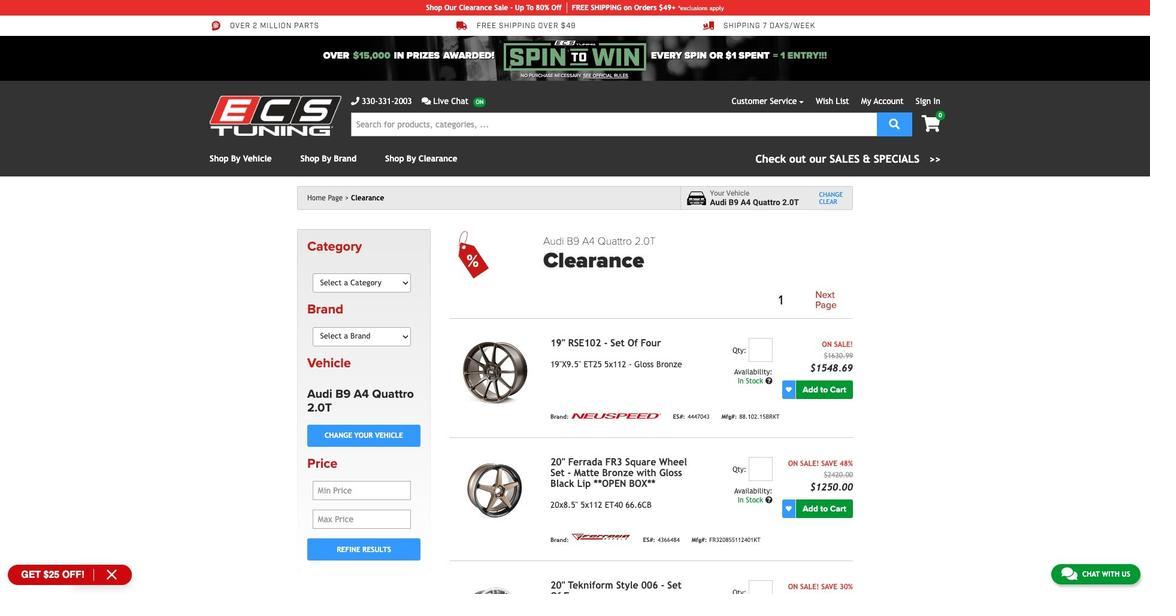 Task type: locate. For each thing, give the bounding box(es) containing it.
Min Price number field
[[312, 482, 411, 501]]

1 add to wish list image from the top
[[786, 387, 792, 393]]

1 vertical spatial add to wish list image
[[786, 506, 792, 512]]

None number field
[[749, 338, 773, 362], [749, 458, 773, 482], [749, 581, 773, 595], [749, 338, 773, 362], [749, 458, 773, 482], [749, 581, 773, 595]]

2 add to wish list image from the top
[[786, 506, 792, 512]]

question circle image
[[765, 378, 773, 385], [765, 497, 773, 504]]

Max Price number field
[[312, 511, 411, 530]]

1 question circle image from the top
[[765, 378, 773, 385]]

1 vertical spatial question circle image
[[765, 497, 773, 504]]

0 vertical spatial question circle image
[[765, 378, 773, 385]]

shopping cart image
[[922, 116, 941, 132]]

2 question circle image from the top
[[765, 497, 773, 504]]

add to wish list image
[[786, 387, 792, 393], [786, 506, 792, 512]]

comments image
[[1061, 567, 1078, 582]]

0 vertical spatial add to wish list image
[[786, 387, 792, 393]]

ecs tuning image
[[210, 96, 341, 136]]

es#4624063 - 006-12kt1 - 20" tekniform style 006 - set of four - 20"x9" et30 5x112 - hyper silver - tekniform - audi bmw mini image
[[450, 581, 541, 595]]

es#4366484 - fr320855112401kt - 20" ferrada fr3 square wheel set -  matte bronze with gloss black lip **open box** - 20x8.5" 5x112 et40 66.6cb - ferrada wheels - audi bmw volkswagen image
[[450, 458, 541, 526]]

add to wish list image for question circle icon corresponding to ferrada wheels - corporate logo
[[786, 506, 792, 512]]



Task type: vqa. For each thing, say whether or not it's contained in the screenshot.
2002
no



Task type: describe. For each thing, give the bounding box(es) containing it.
ecs tuning 'spin to win' contest logo image
[[504, 41, 646, 71]]

Search text field
[[351, 113, 877, 137]]

add to wish list image for neuspeed - corporate logo question circle icon
[[786, 387, 792, 393]]

comments image
[[422, 97, 431, 105]]

phone image
[[351, 97, 359, 105]]

neuspeed - corporate logo image
[[571, 414, 661, 419]]

question circle image for neuspeed - corporate logo
[[765, 378, 773, 385]]

search image
[[889, 118, 900, 129]]

question circle image for ferrada wheels - corporate logo
[[765, 497, 773, 504]]

paginated product list navigation navigation
[[543, 288, 853, 314]]

es#4447043 - 88.102.15brkt - 19" rse102 - set of four - 19"x9.5" et25 5x112 - gloss bronze - neuspeed - audi image
[[450, 338, 541, 407]]

ferrada wheels - corporate logo image
[[571, 533, 631, 543]]



